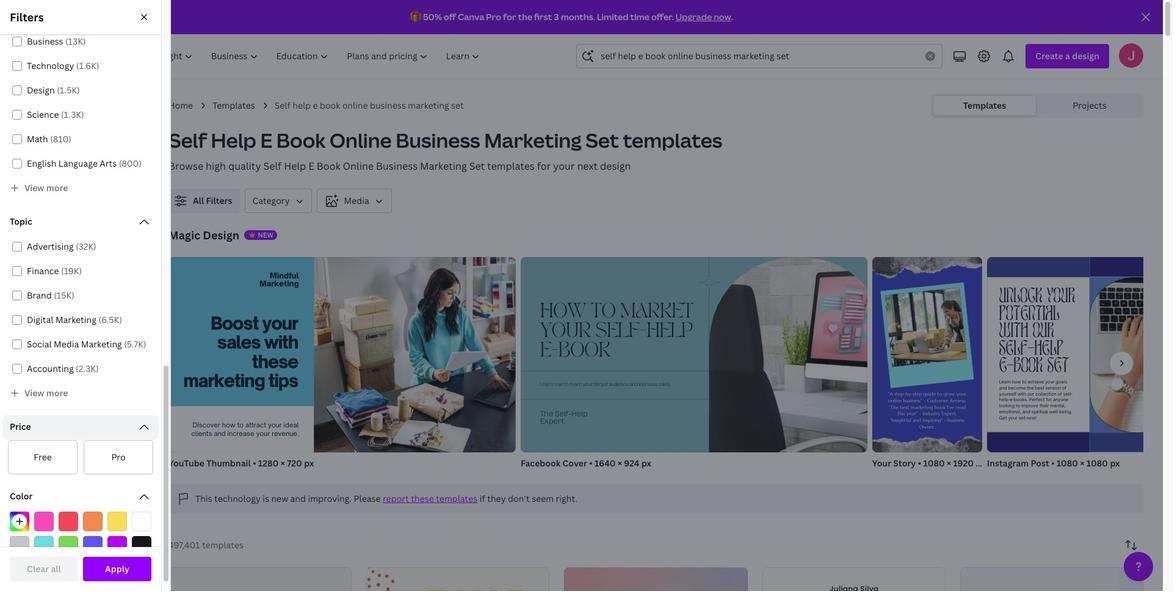Task type: vqa. For each thing, say whether or not it's contained in the screenshot.


Task type: describe. For each thing, give the bounding box(es) containing it.
red simple self-help book cover image
[[169, 567, 352, 591]]

well-
[[1050, 409, 1060, 415]]

sales
[[217, 332, 260, 353]]

youtube thumbnail • 1280 × 720 px
[[169, 458, 314, 469]]

facebook cover • 1640 × 924 px group
[[521, 257, 887, 470]]

if
[[480, 493, 486, 505]]

advertising (32k)
[[27, 241, 96, 252]]

free •
[[49, 112, 70, 122]]

1 vertical spatial -
[[920, 411, 922, 417]]

× for 1920
[[948, 458, 952, 469]]

color button
[[2, 485, 159, 509]]

brand for brand (15k)
[[27, 290, 52, 301]]

add a new color image
[[10, 512, 29, 531]]

1 vertical spatial book
[[317, 159, 341, 173]]

0 horizontal spatial the
[[518, 11, 533, 23]]

book inside how to market your self-help e-book
[[559, 342, 611, 361]]

facebook
[[521, 458, 561, 469]]

set inside unlock your potential with our self-help e-book set learn how to achieve your goals and become the best version of yourself with our collection of self- help e-books. perfect for anyone looking to improve their mental, emotional, and spiritual well-being. get your set now!
[[1048, 357, 1070, 378]]

increase for ideal
[[228, 430, 255, 438]]

filters inside button
[[206, 195, 232, 206]]

perfect
[[1030, 397, 1045, 403]]

post
[[1032, 458, 1050, 469]]

new
[[271, 493, 288, 505]]

technology
[[27, 60, 74, 71]]

science (1.3k)
[[27, 109, 84, 120]]

your up 'version'
[[1046, 379, 1055, 385]]

self for help
[[275, 100, 291, 111]]

business (13k)
[[27, 35, 86, 47]]

"a step-by-step guide to grow your online business" - customer review. "the best marketing book i've read this year" - industry expert. "insightful and inspiring" - business owner.
[[889, 391, 967, 430]]

photos
[[42, 229, 71, 241]]

projects
[[1073, 100, 1107, 111]]

0 vertical spatial set
[[452, 100, 464, 111]]

offer.
[[652, 11, 674, 23]]

"a
[[889, 391, 894, 397]]

• for instagram post • 1080 × 1080 px
[[1052, 458, 1055, 469]]

#15181b image
[[132, 536, 151, 556]]

brand templates link
[[10, 336, 159, 360]]

help up category button
[[284, 159, 306, 173]]

accounting
[[27, 363, 74, 374]]

view more button for language
[[7, 176, 154, 200]]

#fed958 image
[[108, 512, 127, 531]]

instagram post • 1080 × 1080 px
[[988, 458, 1121, 469]]

(1.3k)
[[61, 109, 84, 120]]

learn how to reach your target audience and increase sales.
[[540, 383, 670, 387]]

create a team
[[39, 563, 96, 574]]

technology (1.6k)
[[27, 60, 99, 71]]

help inside unlock your potential with our self-help e-book set learn how to achieve your goals and become the best version of yourself with our collection of self- help e-books. perfect for anyone looking to improve their mental, emotional, and spiritual well-being. get your set now!
[[1000, 397, 1009, 403]]

i've
[[948, 404, 955, 411]]

e- inside unlock your potential with our self-help e-book set learn how to achieve your goals and become the best version of yourself with our collection of self- help e-books. perfect for anyone looking to improve their mental, emotional, and spiritual well-being. get your set now!
[[1000, 357, 1014, 378]]

(1.5k)
[[57, 84, 80, 96]]

more for english
[[46, 182, 68, 194]]

follow
[[98, 313, 125, 324]]

math (810)
[[27, 133, 71, 145]]

these inside boost your sales with these marketing tips
[[252, 351, 298, 372]]

don't
[[508, 493, 530, 505]]

how to market your self-help e-book
[[540, 303, 694, 361]]

and down improve
[[1023, 409, 1031, 415]]

market
[[620, 303, 694, 321]]

business
[[370, 100, 406, 111]]

to inside the "discover how to attract your ideal clients and increase your revenue."
[[237, 421, 244, 429]]

pro button
[[83, 440, 154, 475]]

self-
[[1064, 391, 1073, 397]]

right.
[[556, 493, 578, 505]]

and right new
[[291, 493, 306, 505]]

creators you follow
[[43, 313, 125, 324]]

to inside "a step-by-step guide to grow your online business" - customer review. "the best marketing book i've read this year" - industry expert. "insightful and inspiring" - business owner.
[[938, 391, 943, 397]]

0 horizontal spatial book
[[320, 100, 340, 111]]

497,401 templates
[[169, 539, 244, 551]]

audience
[[609, 383, 629, 387]]

icons
[[42, 257, 64, 269]]

price button
[[2, 415, 159, 440]]

set inside unlock your potential with our self-help e-book set learn how to achieve your goals and become the best version of yourself with our collection of self- help e-books. perfect for anyone looking to improve their mental, emotional, and spiritual well-being. get your set now!
[[1019, 415, 1026, 421]]

industry
[[923, 411, 941, 417]]

your story • 1080 × 1920 px group
[[861, 249, 998, 470]]

clear
[[27, 563, 49, 575]]

improve
[[1022, 403, 1039, 409]]

1 horizontal spatial these
[[411, 493, 434, 505]]

is
[[263, 493, 269, 505]]

seem
[[532, 493, 554, 505]]

creators you follow link
[[10, 307, 159, 331]]

2 vertical spatial -
[[945, 417, 947, 424]]

grow
[[944, 391, 956, 397]]

your inside how to market your self-help e-book
[[540, 322, 591, 341]]

business inside "a step-by-step guide to grow your online business" - customer review. "the best marketing book i've read this year" - industry expert. "insightful and inspiring" - business owner.
[[948, 417, 965, 424]]

templates inside the brand templates link
[[70, 342, 112, 354]]

category
[[253, 195, 290, 206]]

view for accounting (2.3k)
[[24, 387, 44, 399]]

black and pink geometric lines self help book cover image
[[565, 567, 748, 591]]

business up 'technology'
[[27, 35, 63, 47]]

discover
[[193, 421, 220, 429]]

how inside unlock your potential with our self-help e-book set learn how to achieve your goals and become the best version of yourself with our collection of self- help e-books. perfect for anyone looking to improve their mental, emotional, and spiritual well-being. get your set now!
[[1013, 379, 1021, 385]]

50%
[[423, 11, 442, 23]]

your left the content
[[17, 290, 33, 301]]

design (1.5k)
[[27, 84, 80, 96]]

self help e book online business marketing set templates browse high quality self help e book online business marketing set templates for your next design
[[169, 127, 723, 173]]

accounting (2.3k)
[[27, 363, 99, 374]]

0 horizontal spatial media
[[54, 338, 79, 350]]

self- inside the self-help expert.
[[555, 411, 572, 417]]

potential
[[1000, 305, 1060, 326]]

learn inside facebook cover • 1640 × 924 px group
[[540, 383, 553, 387]]

photos link
[[17, 224, 151, 247]]

px for facebook cover • 1640 × 924 px
[[642, 458, 652, 469]]

0 horizontal spatial e
[[260, 127, 273, 153]]

cover
[[563, 458, 588, 469]]

#fd5ebb image
[[34, 512, 54, 531]]

thumbnail
[[207, 458, 251, 469]]

view more for english
[[24, 182, 68, 194]]

add a new color image
[[10, 512, 29, 531]]

e- inside how to market your self-help e-book
[[540, 342, 559, 361]]

our
[[1028, 391, 1035, 397]]

category button
[[245, 189, 312, 213]]

your inside boost your sales with these marketing tips
[[262, 313, 298, 334]]

mindful marketing
[[260, 271, 299, 288]]

1080 for post
[[1057, 458, 1079, 469]]

and up the yourself
[[1000, 385, 1008, 391]]

upgrade now button
[[676, 11, 732, 23]]

1 horizontal spatial -
[[924, 398, 926, 404]]

0 vertical spatial filters
[[10, 10, 44, 24]]

to left reach
[[564, 383, 569, 387]]

1280
[[258, 458, 279, 469]]

months.
[[561, 11, 596, 23]]

0 vertical spatial for
[[503, 11, 517, 23]]

1 vertical spatial online
[[343, 159, 374, 173]]

now!
[[1027, 415, 1037, 421]]

0 vertical spatial of
[[1063, 385, 1067, 391]]

3 1080 from the left
[[1087, 458, 1109, 469]]

finance
[[27, 265, 59, 277]]

this technology is new and improving. please report these templates if they don't seem right.
[[195, 493, 578, 505]]

their
[[1040, 403, 1050, 409]]

2 vertical spatial pro
[[111, 451, 126, 463]]

instagram post • 1080 × 1080 px group
[[988, 257, 1173, 470]]

your inside "a step-by-step guide to grow your online business" - customer review. "the best marketing book i've read this year" - industry expert. "insightful and inspiring" - business owner.
[[957, 391, 967, 397]]

how for ideal
[[222, 421, 235, 429]]

the self-help expert.
[[540, 411, 588, 425]]

your up revenue.
[[268, 421, 282, 429]]

this
[[898, 411, 906, 417]]

#fd5152 image
[[59, 512, 78, 531]]

how
[[540, 303, 587, 321]]

projects link
[[1039, 96, 1142, 115]]

social media marketing (5.7k)
[[27, 338, 146, 350]]

(1.6k)
[[76, 60, 99, 71]]

facebook cover • 1640 × 924 px
[[521, 458, 652, 469]]

help inside the self-help expert.
[[572, 411, 588, 417]]

discover how to attract your ideal clients and increase your revenue.
[[191, 421, 299, 438]]

best inside "a step-by-step guide to grow your online business" - customer review. "the best marketing book i've read this year" - industry expert. "insightful and inspiring" - business owner.
[[901, 404, 910, 411]]

canva inside button
[[74, 139, 100, 150]]

for inside self help e book online business marketing set templates browse high quality self help e book online business marketing set templates for your next design
[[537, 159, 551, 173]]

1 horizontal spatial templates
[[213, 100, 255, 111]]

and inside the "discover how to attract your ideal clients and increase your revenue."
[[214, 430, 226, 438]]

get inside get canva pro button
[[57, 139, 72, 150]]

0 vertical spatial pro
[[486, 11, 502, 23]]

help up quality
[[211, 127, 256, 153]]

business up media button
[[376, 159, 418, 173]]

× for 1080
[[1081, 458, 1085, 469]]

design
[[600, 159, 631, 173]]

marketing inside youtube thumbnail • 1280 × 720 px group
[[260, 279, 299, 288]]

to up become
[[1023, 379, 1027, 385]]

youtube thumbnail • 1280 × 720 px group
[[169, 257, 516, 470]]

with up books.
[[1018, 391, 1027, 397]]

business down "business"
[[396, 127, 481, 153]]

2 vertical spatial self
[[264, 159, 282, 173]]

924
[[624, 458, 640, 469]]

spiritual
[[1032, 409, 1049, 415]]

technology
[[214, 493, 261, 505]]

first
[[535, 11, 553, 23]]

help inside how to market your self-help e-book
[[647, 322, 693, 341]]

1 vertical spatial set
[[470, 159, 485, 173]]

0 vertical spatial marketing
[[408, 100, 449, 111]]

(15k)
[[54, 290, 74, 301]]

how for target
[[554, 383, 563, 387]]



Task type: locate. For each thing, give the bounding box(es) containing it.
best down achieve
[[1036, 385, 1045, 391]]

increase inside the "discover how to attract your ideal clients and increase your revenue."
[[228, 430, 255, 438]]

colourful self help development book cover image
[[367, 567, 550, 591]]

reach
[[569, 383, 582, 387]]

0 vertical spatial self
[[275, 100, 291, 111]]

marketing inside boost your sales with these marketing tips
[[183, 370, 265, 391]]

e- down how
[[540, 342, 559, 361]]

increase inside facebook cover • 1640 × 924 px group
[[639, 383, 658, 387]]

business down read
[[948, 417, 965, 424]]

0 horizontal spatial templates
[[70, 342, 112, 354]]

- down 'guide'
[[924, 398, 926, 404]]

3 × from the left
[[948, 458, 952, 469]]

help inside unlock your potential with our self-help e-book set learn how to achieve your goals and become the best version of yourself with our collection of self- help e-books. perfect for anyone looking to improve their mental, emotional, and spiritual well-being. get your set now!
[[1035, 340, 1064, 360]]

all
[[193, 195, 204, 206]]

2 horizontal spatial book
[[935, 404, 946, 411]]

next
[[578, 159, 598, 173]]

1 × from the left
[[281, 458, 285, 469]]

(810)
[[50, 133, 71, 145]]

increase for target
[[639, 383, 658, 387]]

1 vertical spatial view more
[[24, 387, 68, 399]]

help down market
[[647, 322, 693, 341]]

with for self-
[[1000, 322, 1029, 343]]

px for your story • 1080 × 1920 px
[[976, 458, 986, 469]]

brand (15k)
[[27, 290, 74, 301]]

mental,
[[1051, 403, 1066, 409]]

off
[[444, 11, 456, 23]]

canva right off
[[458, 11, 485, 23]]

these down boost
[[252, 351, 298, 372]]

for
[[503, 11, 517, 23], [537, 159, 551, 173], [1047, 397, 1052, 403]]

1 horizontal spatial self-
[[596, 322, 647, 341]]

set
[[452, 100, 464, 111], [1019, 415, 1026, 421]]

1 horizontal spatial online
[[889, 398, 902, 404]]

#b612fb image
[[108, 536, 127, 556]]

e
[[313, 100, 318, 111]]

0 vertical spatial these
[[252, 351, 298, 372]]

increase left sales.
[[639, 383, 658, 387]]

magic
[[169, 228, 200, 243]]

brand
[[27, 290, 52, 301], [43, 342, 68, 354]]

books.
[[1014, 397, 1029, 403]]

your inside unlock your potential with our self-help e-book set learn how to achieve your goals and become the best version of yourself with our collection of self- help e-books. perfect for anyone looking to improve their mental, emotional, and spiritual well-being. get your set now!
[[1047, 288, 1076, 308]]

1 1080 from the left
[[924, 458, 945, 469]]

free
[[49, 112, 64, 122], [34, 451, 52, 463]]

more
[[46, 182, 68, 194], [46, 387, 68, 399]]

1 horizontal spatial how
[[554, 383, 563, 387]]

2 × from the left
[[618, 458, 622, 469]]

#ffffff image
[[132, 512, 151, 531], [132, 512, 151, 531]]

how inside the "discover how to attract your ideal clients and increase your revenue."
[[222, 421, 235, 429]]

finance (19k)
[[27, 265, 82, 277]]

#c1c6cb image
[[10, 536, 29, 556], [10, 536, 29, 556]]

your content
[[17, 290, 64, 301]]

1640
[[595, 458, 616, 469]]

× left the 924
[[618, 458, 622, 469]]

book down e
[[277, 127, 326, 153]]

2 horizontal spatial for
[[1047, 397, 1052, 403]]

step-
[[895, 391, 906, 397]]

1 vertical spatial of
[[1058, 391, 1063, 397]]

instagram
[[988, 458, 1029, 469]]

digital marketing (6.5k)
[[27, 314, 122, 326]]

0 vertical spatial media
[[344, 195, 369, 206]]

expert. inside the self-help expert.
[[540, 418, 566, 425]]

0 vertical spatial expert.
[[942, 411, 958, 417]]

view down english
[[24, 182, 44, 194]]

1 horizontal spatial expert.
[[942, 411, 958, 417]]

0 horizontal spatial online
[[342, 100, 368, 111]]

report these templates link
[[383, 493, 478, 505]]

how up become
[[1013, 379, 1021, 385]]

1 horizontal spatial e-
[[1000, 357, 1014, 378]]

book inside unlock your potential with our self-help e-book set learn how to achieve your goals and become the best version of yourself with our collection of self- help e-books. perfect for anyone looking to improve their mental, emotional, and spiritual well-being. get your set now!
[[1014, 357, 1044, 378]]

1 vertical spatial filters
[[206, 195, 232, 206]]

marketing right "business"
[[408, 100, 449, 111]]

unlock your potential with our self-help e-book set learn how to achieve your goals and become the best version of yourself with our collection of self- help e-books. perfect for anyone looking to improve their mental, emotional, and spiritual well-being. get your set now!
[[1000, 288, 1076, 421]]

0 horizontal spatial self-
[[555, 411, 572, 417]]

1 vertical spatial self
[[169, 127, 207, 153]]

self up browse in the top of the page
[[169, 127, 207, 153]]

design up science
[[27, 84, 55, 96]]

clear all
[[27, 563, 61, 575]]

and inside facebook cover • 1640 × 924 px group
[[630, 383, 638, 387]]

.
[[732, 11, 734, 23]]

get inside unlock your potential with our self-help e-book set learn how to achieve your goals and become the best version of yourself with our collection of self- help e-books. perfect for anyone looking to improve their mental, emotional, and spiritual well-being. get your set now!
[[1000, 415, 1008, 421]]

for left first
[[503, 11, 517, 23]]

self- down market
[[596, 322, 647, 341]]

2 horizontal spatial marketing
[[911, 404, 934, 411]]

your down emotional,
[[1009, 415, 1018, 421]]

of
[[1063, 385, 1067, 391], [1058, 391, 1063, 397]]

with
[[1000, 322, 1029, 343], [264, 332, 298, 353], [1018, 391, 1027, 397]]

for down 'collection'
[[1047, 397, 1052, 403]]

2 view more from the top
[[24, 387, 68, 399]]

help down reach
[[572, 411, 588, 417]]

×
[[281, 458, 285, 469], [618, 458, 622, 469], [948, 458, 952, 469], [1081, 458, 1085, 469]]

self left e
[[275, 100, 291, 111]]

0 vertical spatial view
[[24, 182, 44, 194]]

brand up digital at the bottom of page
[[27, 290, 52, 301]]

1 vertical spatial pro
[[102, 139, 116, 150]]

1 vertical spatial free
[[34, 451, 52, 463]]

0 horizontal spatial set
[[470, 159, 485, 173]]

the up our
[[1028, 385, 1034, 391]]

media inside media button
[[344, 195, 369, 206]]

#55dbe0 image
[[34, 536, 54, 556], [34, 536, 54, 556]]

2 horizontal spatial 1080
[[1087, 458, 1109, 469]]

get up language
[[57, 139, 72, 150]]

free for free
[[34, 451, 52, 463]]

creators
[[43, 313, 78, 324]]

0 horizontal spatial for
[[503, 11, 517, 23]]

browse
[[169, 159, 203, 173]]

view more down english
[[24, 182, 68, 194]]

2 horizontal spatial templates
[[964, 100, 1007, 111]]

expert. down i've
[[942, 411, 958, 417]]

1 vertical spatial for
[[537, 159, 551, 173]]

marketing
[[485, 127, 582, 153], [420, 159, 467, 173], [260, 279, 299, 288], [56, 314, 97, 326], [81, 338, 122, 350]]

1 vertical spatial help
[[1000, 397, 1009, 403]]

free inside the free button
[[34, 451, 52, 463]]

learn up the yourself
[[1000, 379, 1011, 385]]

2 horizontal spatial self-
[[1000, 340, 1035, 360]]

1 vertical spatial e
[[309, 159, 315, 173]]

#fd5152 image
[[59, 512, 78, 531]]

the inside unlock your potential with our self-help e-book set learn how to achieve your goals and become the best version of yourself with our collection of self- help e-books. perfect for anyone looking to improve their mental, emotional, and spiritual well-being. get your set now!
[[1028, 385, 1034, 391]]

your inside group
[[873, 458, 892, 469]]

arts
[[100, 158, 117, 169]]

view more button for (2.3k)
[[7, 381, 154, 406]]

target
[[594, 383, 608, 387]]

review.
[[951, 398, 967, 404]]

your down how
[[540, 322, 591, 341]]

how left reach
[[554, 383, 563, 387]]

starred link
[[10, 365, 159, 390]]

2 view more button from the top
[[7, 381, 154, 406]]

2 view from the top
[[24, 387, 44, 399]]

2 horizontal spatial -
[[945, 417, 947, 424]]

1
[[81, 112, 85, 122]]

0 vertical spatial -
[[924, 398, 926, 404]]

None search field
[[577, 44, 943, 68]]

get down emotional,
[[1000, 415, 1008, 421]]

1 view from the top
[[24, 182, 44, 194]]

#74d353 image
[[59, 536, 78, 556], [59, 536, 78, 556]]

0 vertical spatial design
[[27, 84, 55, 96]]

view for english language arts (800)
[[24, 182, 44, 194]]

best up this
[[901, 404, 910, 411]]

1 horizontal spatial filters
[[206, 195, 232, 206]]

your down attract
[[256, 430, 270, 438]]

1 vertical spatial expert.
[[540, 418, 566, 425]]

px for instagram post • 1080 × 1080 px
[[1111, 458, 1121, 469]]

online left "business"
[[342, 100, 368, 111]]

0 horizontal spatial expert.
[[540, 418, 566, 425]]

your down the mindful marketing
[[262, 313, 298, 334]]

get canva pro
[[57, 139, 116, 150]]

px
[[304, 458, 314, 469], [642, 458, 652, 469], [976, 458, 986, 469], [1111, 458, 1121, 469]]

to left attract
[[237, 421, 244, 429]]

1 vertical spatial book
[[559, 342, 611, 361]]

e- up become
[[1000, 357, 1014, 378]]

more down starred
[[46, 387, 68, 399]]

you
[[80, 313, 96, 324]]

self- inside how to market your self-help e-book
[[596, 322, 647, 341]]

self right quality
[[264, 159, 282, 173]]

- right year"
[[920, 411, 922, 417]]

0 vertical spatial set
[[586, 127, 619, 153]]

1920
[[954, 458, 974, 469]]

1 vertical spatial the
[[1028, 385, 1034, 391]]

apply button
[[83, 557, 151, 582]]

best inside unlock your potential with our self-help e-book set learn how to achieve your goals and become the best version of yourself with our collection of self- help e-books. perfect for anyone looking to improve their mental, emotional, and spiritual well-being. get your set now!
[[1036, 385, 1045, 391]]

guide
[[924, 391, 936, 397]]

2 1080 from the left
[[1057, 458, 1079, 469]]

templates
[[623, 127, 723, 153], [488, 159, 535, 173], [436, 493, 478, 505], [202, 539, 244, 551]]

blue minimalist business e-book instagram story image
[[961, 568, 1144, 591]]

and right audience
[[630, 383, 638, 387]]

ideal
[[284, 421, 299, 429]]

1 vertical spatial more
[[46, 387, 68, 399]]

these right report
[[411, 493, 434, 505]]

1 vertical spatial online
[[889, 398, 902, 404]]

increase down attract
[[228, 430, 255, 438]]

1080 for story
[[924, 458, 945, 469]]

view more down starred
[[24, 387, 68, 399]]

0 horizontal spatial these
[[252, 351, 298, 372]]

1 horizontal spatial 1080
[[1057, 458, 1079, 469]]

1 px from the left
[[304, 458, 314, 469]]

to up customer
[[938, 391, 943, 397]]

expert. down the
[[540, 418, 566, 425]]

× left 1920
[[948, 458, 952, 469]]

free down the price dropdown button
[[34, 451, 52, 463]]

0 vertical spatial increase
[[639, 383, 658, 387]]

0 horizontal spatial help
[[293, 100, 311, 111]]

online inside "a step-by-step guide to grow your online business" - customer review. "the best marketing book i've read this year" - industry expert. "insightful and inspiring" - business owner.
[[889, 398, 902, 404]]

business
[[27, 35, 63, 47], [396, 127, 481, 153], [376, 159, 418, 173], [948, 417, 965, 424]]

self- down potential on the bottom right of page
[[1000, 340, 1035, 360]]

more for accounting
[[46, 387, 68, 399]]

1 vertical spatial set
[[1019, 415, 1026, 421]]

1 vertical spatial view more button
[[7, 381, 154, 406]]

marketing inside "a step-by-step guide to grow your online business" - customer review. "the best marketing book i've read this year" - industry expert. "insightful and inspiring" - business owner.
[[911, 404, 934, 411]]

free button
[[7, 440, 78, 475]]

all
[[51, 563, 61, 575]]

view more button
[[7, 176, 154, 200], [7, 381, 154, 406]]

learn inside unlock your potential with our self-help e-book set learn how to achieve your goals and become the best version of yourself with our collection of self- help e-books. perfect for anyone looking to improve their mental, emotional, and spiritual well-being. get your set now!
[[1000, 379, 1011, 385]]

your inside facebook cover • 1640 × 924 px group
[[583, 383, 593, 387]]

version
[[1046, 385, 1062, 391]]

view more for accounting
[[24, 387, 68, 399]]

get
[[57, 139, 72, 150], [1000, 415, 1008, 421]]

0 vertical spatial online
[[330, 127, 392, 153]]

0 horizontal spatial e-
[[540, 342, 559, 361]]

a
[[69, 563, 73, 574]]

expert.
[[942, 411, 958, 417], [540, 418, 566, 425]]

by-
[[906, 391, 913, 397]]

0 horizontal spatial get
[[57, 139, 72, 150]]

0 horizontal spatial -
[[920, 411, 922, 417]]

upgrade
[[676, 11, 712, 23]]

• for youtube thumbnail • 1280 × 720 px
[[253, 458, 256, 469]]

× right the post
[[1081, 458, 1085, 469]]

0 vertical spatial book
[[277, 127, 326, 153]]

all filters
[[193, 195, 232, 206]]

self help e book online business marketing set
[[275, 100, 464, 111]]

book down customer
[[935, 404, 946, 411]]

topic
[[10, 216, 32, 227]]

topic button
[[2, 210, 159, 235]]

help up the goals
[[1035, 340, 1064, 360]]

1 vertical spatial these
[[411, 493, 434, 505]]

design
[[27, 84, 55, 96], [203, 228, 240, 243]]

4 × from the left
[[1081, 458, 1085, 469]]

0 vertical spatial book
[[320, 100, 340, 111]]

top level navigation element
[[108, 44, 491, 68]]

with left our
[[1000, 322, 1029, 343]]

self- inside unlock your potential with our self-help e-book set learn how to achieve your goals and become the best version of yourself with our collection of self- help e-books. perfect for anyone looking to improve their mental, emotional, and spiritual well-being. get your set now!
[[1000, 340, 1035, 360]]

1 horizontal spatial increase
[[639, 383, 658, 387]]

book inside "a step-by-step guide to grow your online business" - customer review. "the best marketing book i've read this year" - industry expert. "insightful and inspiring" - business owner.
[[935, 404, 946, 411]]

tips
[[268, 370, 298, 391]]

to
[[591, 303, 616, 321], [1023, 379, 1027, 385], [564, 383, 569, 387], [938, 391, 943, 397], [1016, 403, 1021, 409], [237, 421, 244, 429]]

e up quality
[[260, 127, 273, 153]]

• left the '1640'
[[590, 458, 593, 469]]

2 more from the top
[[46, 387, 68, 399]]

1 view more from the top
[[24, 182, 68, 194]]

(32k)
[[76, 241, 96, 252]]

brand for brand templates
[[43, 342, 68, 354]]

your inside self help e book online business marketing set templates browse high quality self help e book online business marketing set templates for your next design
[[554, 159, 575, 173]]

0 horizontal spatial set
[[452, 100, 464, 111]]

become
[[1009, 385, 1026, 391]]

2 vertical spatial book
[[1014, 357, 1044, 378]]

how right the discover
[[222, 421, 235, 429]]

0 vertical spatial view more button
[[7, 176, 154, 200]]

px for youtube thumbnail • 1280 × 720 px
[[304, 458, 314, 469]]

1 horizontal spatial get
[[1000, 415, 1008, 421]]

free for free •
[[49, 112, 64, 122]]

0 horizontal spatial best
[[901, 404, 910, 411]]

e up category button
[[309, 159, 315, 173]]

quality
[[228, 159, 261, 173]]

• for facebook cover • 1640 × 924 px
[[590, 458, 593, 469]]

0 vertical spatial brand
[[27, 290, 52, 301]]

unlock
[[1000, 288, 1043, 308]]

book up media button
[[317, 159, 341, 173]]

marketing down 'sales'
[[183, 370, 265, 391]]

1 horizontal spatial set
[[1019, 415, 1026, 421]]

0 vertical spatial e
[[260, 127, 273, 153]]

get canva pro button
[[10, 133, 159, 156]]

0 vertical spatial canva
[[458, 11, 485, 23]]

1 horizontal spatial design
[[203, 228, 240, 243]]

expert. inside "a step-by-step guide to grow your online business" - customer review. "the best marketing book i've read this year" - industry expert. "insightful and inspiring" - business owner.
[[942, 411, 958, 417]]

1 horizontal spatial book
[[559, 342, 611, 361]]

- right inspiring"
[[945, 417, 947, 424]]

your right reach
[[583, 383, 593, 387]]

view more button down language
[[7, 176, 154, 200]]

math
[[27, 133, 48, 145]]

#15181b image
[[132, 536, 151, 556]]

with up tips
[[264, 332, 298, 353]]

#fd5ebb image
[[34, 512, 54, 531]]

your up our
[[1047, 288, 1076, 308]]

for inside unlock your potential with our self-help e-book set learn how to achieve your goals and become the best version of yourself with our collection of self- help e-books. perfect for anyone looking to improve their mental, emotional, and spiritual well-being. get your set now!
[[1047, 397, 1052, 403]]

with inside boost your sales with these marketing tips
[[264, 332, 298, 353]]

× left 720
[[281, 458, 285, 469]]

3 px from the left
[[976, 458, 986, 469]]

the left first
[[518, 11, 533, 23]]

• left 1280
[[253, 458, 256, 469]]

online up media button
[[343, 159, 374, 173]]

and down year"
[[913, 417, 922, 424]]

online up "the
[[889, 398, 902, 404]]

4 px from the left
[[1111, 458, 1121, 469]]

apply
[[105, 563, 130, 575]]

clients
[[191, 430, 212, 438]]

#b612fb image
[[108, 536, 127, 556]]

canva up english language arts (800) at the left top of the page
[[74, 139, 100, 150]]

view down starred
[[24, 387, 44, 399]]

to inside how to market your self-help e-book
[[591, 303, 616, 321]]

1 horizontal spatial canva
[[458, 11, 485, 23]]

• for your story • 1080 × 1920 px
[[919, 458, 922, 469]]

of up the anyone
[[1058, 391, 1063, 397]]

0 horizontal spatial how
[[222, 421, 235, 429]]

online down the self help e book online business marketing set at top
[[330, 127, 392, 153]]

2 horizontal spatial how
[[1013, 379, 1021, 385]]

pro
[[486, 11, 502, 23], [102, 139, 116, 150], [111, 451, 126, 463]]

self for help
[[169, 127, 207, 153]]

how inside facebook cover • 1640 × 924 px group
[[554, 383, 563, 387]]

this
[[195, 493, 212, 505]]

marketing down business"
[[911, 404, 934, 411]]

english language arts (800)
[[27, 158, 142, 169]]

1 vertical spatial increase
[[228, 430, 255, 438]]

1 vertical spatial best
[[901, 404, 910, 411]]

online
[[342, 100, 368, 111], [889, 398, 902, 404]]

× for 720
[[281, 458, 285, 469]]

icons link
[[17, 252, 151, 275]]

0 horizontal spatial increase
[[228, 430, 255, 438]]

1 vertical spatial design
[[203, 228, 240, 243]]

your left "story" at the bottom right of page
[[873, 458, 892, 469]]

for left next
[[537, 159, 551, 173]]

free down personal
[[49, 112, 64, 122]]

filters up business (13k)
[[10, 10, 44, 24]]

#4a66fb image
[[83, 536, 103, 556], [83, 536, 103, 556]]

0 horizontal spatial 1080
[[924, 458, 945, 469]]

× for 924
[[618, 458, 622, 469]]

pro up arts
[[102, 139, 116, 150]]

these
[[252, 351, 298, 372], [411, 493, 434, 505]]

2 vertical spatial book
[[935, 404, 946, 411]]

story
[[894, 458, 917, 469]]

e
[[260, 127, 273, 153], [309, 159, 315, 173]]

1 horizontal spatial set
[[586, 127, 619, 153]]

0 horizontal spatial design
[[27, 84, 55, 96]]

0 vertical spatial help
[[293, 100, 311, 111]]

1 view more button from the top
[[7, 176, 154, 200]]

pro down the price dropdown button
[[111, 451, 126, 463]]

(13k)
[[65, 35, 86, 47]]

1 more from the top
[[46, 182, 68, 194]]

1 horizontal spatial best
[[1036, 385, 1045, 391]]

1 horizontal spatial learn
[[1000, 379, 1011, 385]]

1 horizontal spatial e
[[309, 159, 315, 173]]

1 horizontal spatial marketing
[[408, 100, 449, 111]]

2 px from the left
[[642, 458, 652, 469]]

owner.
[[920, 424, 936, 430]]

#fe884c image
[[83, 512, 103, 531], [83, 512, 103, 531]]

with for marketing
[[264, 332, 298, 353]]

• right "story" at the bottom right of page
[[919, 458, 922, 469]]

they
[[488, 493, 506, 505]]

your left next
[[554, 159, 575, 173]]

#fed958 image
[[108, 512, 127, 531]]

-
[[924, 398, 926, 404], [920, 411, 922, 417], [945, 417, 947, 424]]

0 vertical spatial online
[[342, 100, 368, 111]]

design down all filters
[[203, 228, 240, 243]]

and inside "a step-by-step guide to grow your online business" - customer review. "the best marketing book i've read this year" - industry expert. "insightful and inspiring" - business owner.
[[913, 417, 922, 424]]

1 vertical spatial canva
[[74, 139, 100, 150]]

your up review.
[[957, 391, 967, 397]]

• down personal
[[67, 112, 70, 122]]

0 horizontal spatial marketing
[[183, 370, 265, 391]]

create
[[39, 563, 67, 574]]

yellow minimalist self-help book cover image
[[763, 567, 946, 591]]

book right e
[[320, 100, 340, 111]]

to down books.
[[1016, 403, 1021, 409]]

set up self help e book online business marketing set templates browse high quality self help e book online business marketing set templates for your next design
[[452, 100, 464, 111]]



